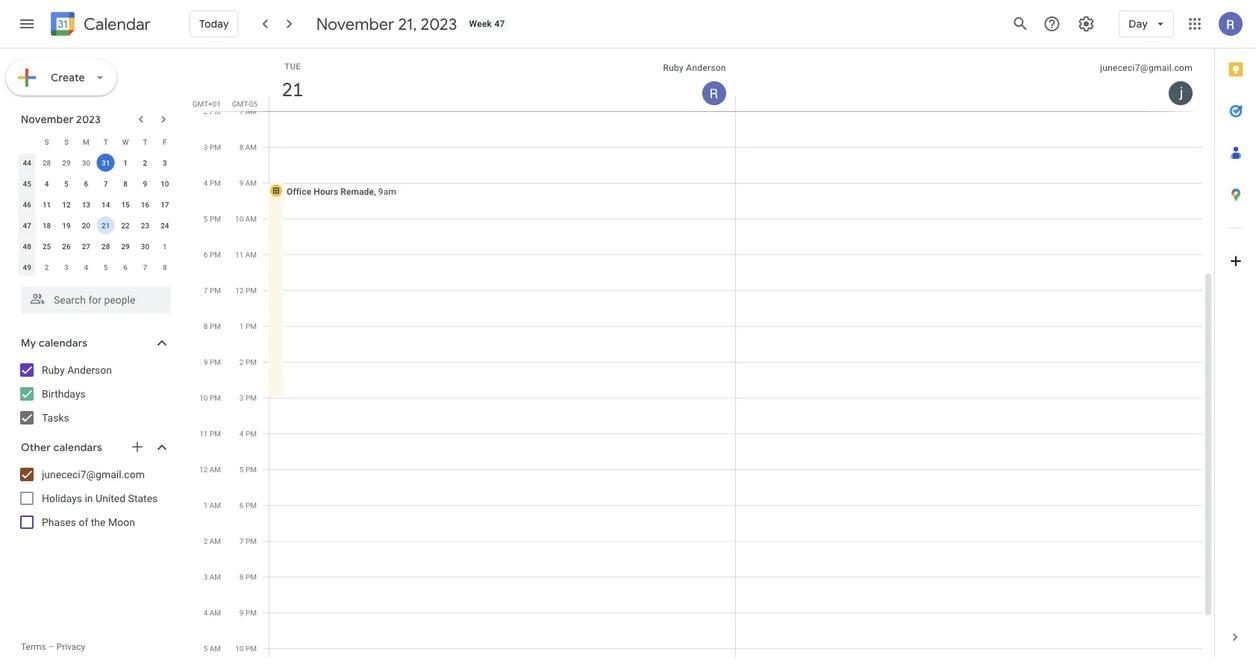 Task type: describe. For each thing, give the bounding box(es) containing it.
Search for people text field
[[30, 287, 161, 314]]

hours
[[314, 186, 338, 197]]

18
[[42, 221, 51, 230]]

am for 11 am
[[245, 250, 257, 259]]

tuesday, november 21 element
[[276, 72, 310, 107]]

in
[[85, 492, 93, 505]]

office
[[287, 186, 312, 197]]

holidays
[[42, 492, 82, 505]]

calendar heading
[[81, 14, 151, 35]]

1 horizontal spatial 10 pm
[[235, 644, 257, 653]]

4 right 10 element
[[204, 178, 208, 187]]

6 down 'october 30' element
[[84, 179, 88, 188]]

,
[[374, 186, 376, 197]]

remade
[[341, 186, 374, 197]]

16 element
[[136, 196, 154, 214]]

8 up 9 am
[[239, 143, 244, 152]]

15
[[121, 200, 130, 209]]

week
[[469, 19, 492, 29]]

3 down 2 am
[[204, 573, 208, 582]]

44
[[23, 158, 31, 167]]

16
[[141, 200, 149, 209]]

4 down 3 am
[[204, 609, 208, 618]]

december 5 element
[[97, 258, 115, 276]]

27
[[82, 242, 90, 251]]

26 element
[[57, 237, 75, 255]]

1 am
[[204, 501, 221, 510]]

4 right 11 pm at the left
[[240, 429, 244, 438]]

am for 4 am
[[210, 609, 221, 618]]

privacy
[[56, 642, 85, 653]]

6 right december 5 element
[[123, 263, 128, 272]]

am for 10 am
[[245, 214, 257, 223]]

29 element
[[117, 237, 134, 255]]

14 element
[[97, 196, 115, 214]]

2 right 31 cell
[[143, 158, 147, 167]]

3 right f
[[204, 143, 208, 152]]

the
[[91, 516, 106, 529]]

23
[[141, 221, 149, 230]]

december 4 element
[[77, 258, 95, 276]]

2 t from the left
[[143, 137, 147, 146]]

28 for october 28 element
[[42, 158, 51, 167]]

ruby inside 21 column header
[[663, 63, 684, 73]]

4 left december 5 element
[[84, 263, 88, 272]]

december 3 element
[[57, 258, 75, 276]]

of
[[79, 516, 88, 529]]

october 29 element
[[57, 154, 75, 172]]

21 inside "cell"
[[102, 221, 110, 230]]

anderson inside 21 column header
[[686, 63, 727, 73]]

7 right 2 am
[[240, 537, 244, 546]]

my calendars list
[[3, 358, 185, 430]]

05
[[249, 99, 258, 108]]

0 horizontal spatial 7 pm
[[204, 286, 221, 295]]

october 31, today element
[[97, 154, 115, 172]]

today button
[[190, 6, 239, 42]]

holidays in united states
[[42, 492, 158, 505]]

anderson inside my calendars list
[[67, 364, 112, 376]]

my calendars button
[[3, 332, 185, 355]]

17 element
[[156, 196, 174, 214]]

2 s from the left
[[64, 137, 69, 146]]

28 for 28 element
[[102, 242, 110, 251]]

22
[[121, 221, 130, 230]]

45
[[23, 179, 31, 188]]

november 21, 2023
[[316, 13, 457, 34]]

27 element
[[77, 237, 95, 255]]

1 horizontal spatial 6 pm
[[240, 501, 257, 510]]

calendar
[[84, 14, 151, 35]]

2 am
[[204, 537, 221, 546]]

21 inside column header
[[281, 77, 302, 102]]

19 element
[[57, 217, 75, 234]]

12 am
[[199, 465, 221, 474]]

3 left december 4 element
[[64, 263, 69, 272]]

7 left 12 pm
[[204, 286, 208, 295]]

calendars for other calendars
[[54, 441, 102, 455]]

46
[[23, 200, 31, 209]]

20
[[82, 221, 90, 230]]

8 up 15 element
[[123, 179, 128, 188]]

0 horizontal spatial 2 pm
[[204, 107, 221, 116]]

8 am
[[239, 143, 257, 152]]

24
[[161, 221, 169, 230]]

1 vertical spatial 7 pm
[[240, 537, 257, 546]]

office hours remade , 9am
[[287, 186, 396, 197]]

settings menu image
[[1078, 15, 1096, 33]]

m
[[83, 137, 89, 146]]

terms – privacy
[[21, 642, 85, 653]]

11 pm
[[200, 429, 221, 438]]

10 up 11 am
[[235, 214, 244, 223]]

tue
[[285, 62, 301, 71]]

5 left 10 am
[[204, 214, 208, 223]]

12 pm
[[235, 286, 257, 295]]

week 47
[[469, 19, 505, 29]]

tasks
[[42, 412, 69, 424]]

w
[[122, 137, 129, 146]]

29 for october 29 element
[[62, 158, 71, 167]]

5 am
[[204, 644, 221, 653]]

october 30 element
[[77, 154, 95, 172]]

9 am
[[239, 178, 257, 187]]

am for 7 am
[[245, 107, 257, 116]]

1 horizontal spatial 4 pm
[[240, 429, 257, 438]]

birthdays
[[42, 388, 86, 400]]

0 horizontal spatial 2023
[[76, 113, 101, 126]]

today
[[199, 17, 229, 31]]

19
[[62, 221, 71, 230]]

1 for the december 1 element at the top left
[[163, 242, 167, 251]]

states
[[128, 492, 158, 505]]

row containing s
[[17, 131, 175, 152]]

am for 8 am
[[245, 143, 257, 152]]

7 down 31 cell
[[104, 179, 108, 188]]

moon
[[108, 516, 135, 529]]

december 2 element
[[38, 258, 56, 276]]

21 column header
[[269, 49, 736, 111]]

30 element
[[136, 237, 154, 255]]

other
[[21, 441, 51, 455]]

1 horizontal spatial 2023
[[421, 13, 457, 34]]

december 6 element
[[117, 258, 134, 276]]

10 right 5 am
[[235, 644, 244, 653]]

am for 9 am
[[245, 178, 257, 187]]

12 for 12
[[62, 200, 71, 209]]

row containing 49
[[17, 257, 175, 278]]

26
[[62, 242, 71, 251]]

0 horizontal spatial 3 pm
[[204, 143, 221, 152]]

create button
[[6, 60, 116, 96]]

november 2023 grid
[[14, 131, 175, 278]]

25
[[42, 242, 51, 251]]

3 am
[[204, 573, 221, 582]]

other calendars list
[[3, 463, 185, 535]]

united
[[96, 492, 126, 505]]

gmt-05
[[232, 99, 258, 108]]

calendar element
[[48, 9, 151, 42]]

terms
[[21, 642, 46, 653]]

1 horizontal spatial 3 pm
[[240, 394, 257, 402]]

my calendars
[[21, 337, 88, 350]]

december 7 element
[[136, 258, 154, 276]]

15 element
[[117, 196, 134, 214]]

13 element
[[77, 196, 95, 214]]

11 element
[[38, 196, 56, 214]]

2 up 3 am
[[204, 537, 208, 546]]

main drawer image
[[18, 15, 36, 33]]

november for november 2023
[[21, 113, 74, 126]]



Task type: vqa. For each thing, say whether or not it's contained in the screenshot.
row group
yes



Task type: locate. For each thing, give the bounding box(es) containing it.
row group inside the november 2023 grid
[[17, 152, 175, 278]]

17
[[161, 200, 169, 209]]

13
[[82, 200, 90, 209]]

0 horizontal spatial 9 pm
[[204, 358, 221, 367]]

0 horizontal spatial 30
[[82, 158, 90, 167]]

10 am
[[235, 214, 257, 223]]

22 element
[[117, 217, 134, 234]]

2 vertical spatial 11
[[200, 429, 208, 438]]

1 horizontal spatial 5 pm
[[240, 465, 257, 474]]

1 horizontal spatial junececi7@gmail.com
[[1101, 63, 1193, 73]]

21,
[[398, 13, 417, 34]]

6 pm left 11 am
[[204, 250, 221, 259]]

5 pm right '12 am' at the bottom left
[[240, 465, 257, 474]]

48
[[23, 242, 31, 251]]

1 vertical spatial junececi7@gmail.com
[[42, 469, 145, 481]]

0 horizontal spatial junececi7@gmail.com
[[42, 469, 145, 481]]

5 pm left 10 am
[[204, 214, 221, 223]]

10 inside row
[[161, 179, 169, 188]]

30 for 30 'element'
[[141, 242, 149, 251]]

0 horizontal spatial november
[[21, 113, 74, 126]]

0 vertical spatial 47
[[495, 19, 505, 29]]

23 element
[[136, 217, 154, 234]]

8 pm
[[204, 322, 221, 331], [240, 573, 257, 582]]

0 vertical spatial junececi7@gmail.com
[[1101, 63, 1193, 73]]

0 vertical spatial 21
[[281, 77, 302, 102]]

5
[[64, 179, 69, 188], [204, 214, 208, 223], [104, 263, 108, 272], [240, 465, 244, 474], [204, 644, 208, 653]]

8 pm right 3 am
[[240, 573, 257, 582]]

0 vertical spatial 5 pm
[[204, 214, 221, 223]]

0 horizontal spatial s
[[44, 137, 49, 146]]

12 for 12 am
[[199, 465, 208, 474]]

3
[[204, 143, 208, 152], [163, 158, 167, 167], [64, 263, 69, 272], [240, 394, 244, 402], [204, 573, 208, 582]]

47 inside row group
[[23, 221, 31, 230]]

november up october 28 element
[[21, 113, 74, 126]]

6 row from the top
[[17, 236, 175, 257]]

0 horizontal spatial 29
[[62, 158, 71, 167]]

other calendars
[[21, 441, 102, 455]]

2 left gmt-
[[204, 107, 208, 116]]

1 horizontal spatial ruby
[[663, 63, 684, 73]]

8
[[239, 143, 244, 152], [123, 179, 128, 188], [163, 263, 167, 272], [204, 322, 208, 331], [240, 573, 244, 582]]

am up 1 am
[[210, 465, 221, 474]]

am down 9 am
[[245, 214, 257, 223]]

11 for 11 am
[[235, 250, 244, 259]]

0 vertical spatial 12
[[62, 200, 71, 209]]

0 vertical spatial 10 pm
[[200, 394, 221, 402]]

0 horizontal spatial 11
[[42, 200, 51, 209]]

20 element
[[77, 217, 95, 234]]

2 pm down the 1 pm
[[240, 358, 257, 367]]

0 horizontal spatial 4 pm
[[204, 178, 221, 187]]

ruby inside my calendars list
[[42, 364, 65, 376]]

december 8 element
[[156, 258, 174, 276]]

9 inside row
[[143, 179, 147, 188]]

8 left the 1 pm
[[204, 322, 208, 331]]

1 vertical spatial 28
[[102, 242, 110, 251]]

1 vertical spatial 11
[[235, 250, 244, 259]]

29 inside october 29 element
[[62, 158, 71, 167]]

1 vertical spatial 47
[[23, 221, 31, 230]]

am up 9 am
[[245, 143, 257, 152]]

2 horizontal spatial 12
[[235, 286, 244, 295]]

junececi7@gmail.com column header
[[736, 49, 1203, 111]]

4 row from the top
[[17, 194, 175, 215]]

ruby anderson
[[663, 63, 727, 73], [42, 364, 112, 376]]

24 element
[[156, 217, 174, 234]]

1 horizontal spatial 2 pm
[[240, 358, 257, 367]]

21 cell
[[96, 215, 116, 236]]

6
[[84, 179, 88, 188], [204, 250, 208, 259], [123, 263, 128, 272], [240, 501, 244, 510]]

1 s from the left
[[44, 137, 49, 146]]

gmt-
[[232, 99, 249, 108]]

1 horizontal spatial 21
[[281, 77, 302, 102]]

4 am
[[204, 609, 221, 618]]

row containing 46
[[17, 194, 175, 215]]

11 am
[[235, 250, 257, 259]]

1 vertical spatial 30
[[141, 242, 149, 251]]

25 element
[[38, 237, 56, 255]]

5 inside december 5 element
[[104, 263, 108, 272]]

11 down 10 am
[[235, 250, 244, 259]]

2 pm left gmt-
[[204, 107, 221, 116]]

6 pm right 1 am
[[240, 501, 257, 510]]

pm
[[210, 107, 221, 116], [210, 143, 221, 152], [210, 178, 221, 187], [210, 214, 221, 223], [210, 250, 221, 259], [210, 286, 221, 295], [246, 286, 257, 295], [210, 322, 221, 331], [246, 322, 257, 331], [210, 358, 221, 367], [246, 358, 257, 367], [210, 394, 221, 402], [246, 394, 257, 402], [210, 429, 221, 438], [246, 429, 257, 438], [246, 465, 257, 474], [246, 501, 257, 510], [246, 537, 257, 546], [246, 573, 257, 582], [246, 609, 257, 618], [246, 644, 257, 653]]

t left 'w' at top left
[[104, 137, 108, 146]]

8 right december 7 "element"
[[163, 263, 167, 272]]

terms link
[[21, 642, 46, 653]]

3 pm left 8 am in the left top of the page
[[204, 143, 221, 152]]

10 up 11 pm at the left
[[200, 394, 208, 402]]

3 pm
[[204, 143, 221, 152], [240, 394, 257, 402]]

10 element
[[156, 175, 174, 193]]

7 left 05
[[239, 107, 244, 116]]

0 vertical spatial 8 pm
[[204, 322, 221, 331]]

1 pm
[[240, 322, 257, 331]]

1 horizontal spatial 47
[[495, 19, 505, 29]]

0 vertical spatial 11
[[42, 200, 51, 209]]

30
[[82, 158, 90, 167], [141, 242, 149, 251]]

0 vertical spatial 7 pm
[[204, 286, 221, 295]]

november 2023
[[21, 113, 101, 126]]

10 pm up 11 pm at the left
[[200, 394, 221, 402]]

30 for 'october 30' element
[[82, 158, 90, 167]]

30 inside 'element'
[[141, 242, 149, 251]]

1 horizontal spatial 28
[[102, 242, 110, 251]]

0 horizontal spatial 21
[[102, 221, 110, 230]]

junececi7@gmail.com inside column header
[[1101, 63, 1193, 73]]

am for 5 am
[[210, 644, 221, 653]]

1 horizontal spatial 11
[[200, 429, 208, 438]]

29 right october 28 element
[[62, 158, 71, 167]]

my
[[21, 337, 36, 350]]

2 horizontal spatial 11
[[235, 250, 244, 259]]

am up 3 am
[[210, 537, 221, 546]]

4 pm right 11 pm at the left
[[240, 429, 257, 438]]

anderson
[[686, 63, 727, 73], [67, 364, 112, 376]]

1 vertical spatial 2023
[[76, 113, 101, 126]]

calendars down tasks at the bottom of page
[[54, 441, 102, 455]]

0 vertical spatial 6 pm
[[204, 250, 221, 259]]

phases of the moon
[[42, 516, 135, 529]]

row
[[17, 131, 175, 152], [17, 152, 175, 173], [17, 173, 175, 194], [17, 194, 175, 215], [17, 215, 175, 236], [17, 236, 175, 257], [17, 257, 175, 278]]

11 for 11
[[42, 200, 51, 209]]

29 right 28 element
[[121, 242, 130, 251]]

december 1 element
[[156, 237, 174, 255]]

30 right october 29 element
[[82, 158, 90, 167]]

None search field
[[0, 281, 185, 314]]

1 horizontal spatial 8 pm
[[240, 573, 257, 582]]

28 element
[[97, 237, 115, 255]]

1 horizontal spatial 7 pm
[[240, 537, 257, 546]]

8 pm left the 1 pm
[[204, 322, 221, 331]]

1 vertical spatial ruby anderson
[[42, 364, 112, 376]]

0 vertical spatial november
[[316, 13, 395, 34]]

t right 'w' at top left
[[143, 137, 147, 146]]

1 horizontal spatial anderson
[[686, 63, 727, 73]]

0 vertical spatial 3 pm
[[204, 143, 221, 152]]

5 right '12 am' at the bottom left
[[240, 465, 244, 474]]

1 row from the top
[[17, 131, 175, 152]]

2 down the 1 pm
[[240, 358, 244, 367]]

0 vertical spatial anderson
[[686, 63, 727, 73]]

create
[[51, 71, 85, 84]]

ruby
[[663, 63, 684, 73], [42, 364, 65, 376]]

day button
[[1120, 6, 1175, 42]]

12 down 11 am
[[235, 286, 244, 295]]

29 inside 29 element
[[121, 242, 130, 251]]

12 down 11 pm at the left
[[199, 465, 208, 474]]

am up 12 pm
[[245, 250, 257, 259]]

1 horizontal spatial ruby anderson
[[663, 63, 727, 73]]

1 horizontal spatial s
[[64, 137, 69, 146]]

29 for 29 element
[[121, 242, 130, 251]]

0 horizontal spatial 12
[[62, 200, 71, 209]]

ruby anderson inside my calendars list
[[42, 364, 112, 376]]

1 vertical spatial ruby
[[42, 364, 65, 376]]

47
[[495, 19, 505, 29], [23, 221, 31, 230]]

0 vertical spatial 4 pm
[[204, 178, 221, 187]]

12
[[62, 200, 71, 209], [235, 286, 244, 295], [199, 465, 208, 474]]

9 left 10 element
[[143, 179, 147, 188]]

am for 3 am
[[210, 573, 221, 582]]

1 t from the left
[[104, 137, 108, 146]]

28 inside 28 element
[[102, 242, 110, 251]]

junececi7@gmail.com down day dropdown button
[[1101, 63, 1193, 73]]

47 right week in the left top of the page
[[495, 19, 505, 29]]

calendars right my
[[39, 337, 88, 350]]

1 down '12 am' at the bottom left
[[204, 501, 208, 510]]

1
[[123, 158, 128, 167], [163, 242, 167, 251], [240, 322, 244, 331], [204, 501, 208, 510]]

31
[[102, 158, 110, 167]]

30 right 29 element
[[141, 242, 149, 251]]

am for 12 am
[[210, 465, 221, 474]]

1 vertical spatial anderson
[[67, 364, 112, 376]]

7 row from the top
[[17, 257, 175, 278]]

49
[[23, 263, 31, 272]]

1 horizontal spatial 12
[[199, 465, 208, 474]]

gmt+01
[[192, 99, 221, 108]]

other calendars button
[[3, 436, 185, 460]]

am for 1 am
[[210, 501, 221, 510]]

1 vertical spatial 2 pm
[[240, 358, 257, 367]]

tue 21
[[281, 62, 302, 102]]

29
[[62, 158, 71, 167], [121, 242, 130, 251]]

0 horizontal spatial 28
[[42, 158, 51, 167]]

0 horizontal spatial t
[[104, 137, 108, 146]]

7 pm left 12 pm
[[204, 286, 221, 295]]

1 right 30 'element'
[[163, 242, 167, 251]]

14
[[102, 200, 110, 209]]

row group containing 44
[[17, 152, 175, 278]]

2023 right 21,
[[421, 13, 457, 34]]

row containing 45
[[17, 173, 175, 194]]

11
[[42, 200, 51, 209], [235, 250, 244, 259], [200, 429, 208, 438]]

1 vertical spatial 8 pm
[[240, 573, 257, 582]]

0 horizontal spatial 10 pm
[[200, 394, 221, 402]]

2 vertical spatial 12
[[199, 465, 208, 474]]

1 vertical spatial 9 pm
[[240, 609, 257, 618]]

9 right 4 am
[[240, 609, 244, 618]]

–
[[48, 642, 54, 653]]

october 28 element
[[38, 154, 56, 172]]

am up 2 am
[[210, 501, 221, 510]]

2
[[204, 107, 208, 116], [143, 158, 147, 167], [45, 263, 49, 272], [240, 358, 244, 367], [204, 537, 208, 546]]

privacy link
[[56, 642, 85, 653]]

7 pm right 2 am
[[240, 537, 257, 546]]

5 row from the top
[[17, 215, 175, 236]]

18 element
[[38, 217, 56, 234]]

1 horizontal spatial november
[[316, 13, 395, 34]]

am down 3 am
[[210, 609, 221, 618]]

12 right the 11 'element'
[[62, 200, 71, 209]]

calendars for my calendars
[[39, 337, 88, 350]]

7
[[239, 107, 244, 116], [104, 179, 108, 188], [143, 263, 147, 272], [204, 286, 208, 295], [240, 537, 244, 546]]

9 up 11 pm at the left
[[204, 358, 208, 367]]

1 horizontal spatial 30
[[141, 242, 149, 251]]

t
[[104, 137, 108, 146], [143, 137, 147, 146]]

11 for 11 pm
[[200, 429, 208, 438]]

1 vertical spatial 5 pm
[[240, 465, 257, 474]]

am
[[245, 107, 257, 116], [245, 143, 257, 152], [245, 178, 257, 187], [245, 214, 257, 223], [245, 250, 257, 259], [210, 465, 221, 474], [210, 501, 221, 510], [210, 537, 221, 546], [210, 573, 221, 582], [210, 609, 221, 618], [210, 644, 221, 653]]

tab list
[[1216, 49, 1257, 617]]

9am
[[378, 186, 396, 197]]

12 inside 12 element
[[62, 200, 71, 209]]

1 vertical spatial 10 pm
[[235, 644, 257, 653]]

november left 21,
[[316, 13, 395, 34]]

0 horizontal spatial 6 pm
[[204, 250, 221, 259]]

1 horizontal spatial 29
[[121, 242, 130, 251]]

28 inside october 28 element
[[42, 158, 51, 167]]

4 pm
[[204, 178, 221, 187], [240, 429, 257, 438]]

1 for 1 am
[[204, 501, 208, 510]]

12 element
[[57, 196, 75, 214]]

0 horizontal spatial 8 pm
[[204, 322, 221, 331]]

21 down the tue
[[281, 77, 302, 102]]

2023 up m
[[76, 113, 101, 126]]

row group
[[17, 152, 175, 278]]

5 down 4 am
[[204, 644, 208, 653]]

5 pm
[[204, 214, 221, 223], [240, 465, 257, 474]]

add other calendars image
[[130, 440, 145, 455]]

31 cell
[[96, 152, 116, 173]]

1 vertical spatial 4 pm
[[240, 429, 257, 438]]

6 right 1 am
[[240, 501, 244, 510]]

10 up 17 in the left top of the page
[[161, 179, 169, 188]]

3 pm down the 1 pm
[[240, 394, 257, 402]]

junececi7@gmail.com inside 'other calendars' list
[[42, 469, 145, 481]]

am up 8 am in the left top of the page
[[245, 107, 257, 116]]

ruby anderson inside 21 column header
[[663, 63, 727, 73]]

7 right december 6 element
[[143, 263, 147, 272]]

6 left 11 am
[[204, 250, 208, 259]]

s
[[44, 137, 49, 146], [64, 137, 69, 146]]

9 pm right 4 am
[[240, 609, 257, 618]]

4 right 45
[[45, 179, 49, 188]]

0 horizontal spatial 47
[[23, 221, 31, 230]]

am for 2 am
[[210, 537, 221, 546]]

0 vertical spatial 28
[[42, 158, 51, 167]]

1 vertical spatial 3 pm
[[240, 394, 257, 402]]

1 vertical spatial november
[[21, 113, 74, 126]]

3 up 10 element
[[163, 158, 167, 167]]

21 element
[[97, 217, 115, 234]]

2023
[[421, 13, 457, 34], [76, 113, 101, 126]]

junececi7@gmail.com up in
[[42, 469, 145, 481]]

0 vertical spatial 2023
[[421, 13, 457, 34]]

1 right october 31, today element
[[123, 158, 128, 167]]

am down 8 am in the left top of the page
[[245, 178, 257, 187]]

1 vertical spatial 6 pm
[[240, 501, 257, 510]]

10 pm right 5 am
[[235, 644, 257, 653]]

0 horizontal spatial ruby
[[42, 364, 65, 376]]

day
[[1129, 17, 1148, 31]]

2 row from the top
[[17, 152, 175, 173]]

s up october 28 element
[[44, 137, 49, 146]]

phases
[[42, 516, 76, 529]]

3 down the 1 pm
[[240, 394, 244, 402]]

1 vertical spatial calendars
[[54, 441, 102, 455]]

0 horizontal spatial ruby anderson
[[42, 364, 112, 376]]

1 vertical spatial 12
[[235, 286, 244, 295]]

november
[[316, 13, 395, 34], [21, 113, 74, 126]]

9
[[239, 178, 244, 187], [143, 179, 147, 188], [204, 358, 208, 367], [240, 609, 244, 618]]

0 vertical spatial ruby
[[663, 63, 684, 73]]

0 vertical spatial 2 pm
[[204, 107, 221, 116]]

am down 4 am
[[210, 644, 221, 653]]

1 horizontal spatial t
[[143, 137, 147, 146]]

6 pm
[[204, 250, 221, 259], [240, 501, 257, 510]]

11 inside 'element'
[[42, 200, 51, 209]]

0 vertical spatial 30
[[82, 158, 90, 167]]

28 right '27' 'element'
[[102, 242, 110, 251]]

am down 2 am
[[210, 573, 221, 582]]

f
[[163, 137, 167, 146]]

11 up '12 am' at the bottom left
[[200, 429, 208, 438]]

47 left 18
[[23, 221, 31, 230]]

8 right 3 am
[[240, 573, 244, 582]]

4 pm left 9 am
[[204, 178, 221, 187]]

9 pm up 11 pm at the left
[[204, 358, 221, 367]]

4
[[204, 178, 208, 187], [45, 179, 49, 188], [84, 263, 88, 272], [240, 429, 244, 438], [204, 609, 208, 618]]

9 up 10 am
[[239, 178, 244, 187]]

5 up 12 element
[[64, 179, 69, 188]]

2 pm
[[204, 107, 221, 116], [240, 358, 257, 367]]

1 horizontal spatial 9 pm
[[240, 609, 257, 618]]

21 right the 20 element
[[102, 221, 110, 230]]

7 am
[[239, 107, 257, 116]]

11 right 46
[[42, 200, 51, 209]]

junececi7@gmail.com
[[1101, 63, 1193, 73], [42, 469, 145, 481]]

1 vertical spatial 29
[[121, 242, 130, 251]]

row containing 48
[[17, 236, 175, 257]]

10
[[161, 179, 169, 188], [235, 214, 244, 223], [200, 394, 208, 402], [235, 644, 244, 653]]

28
[[42, 158, 51, 167], [102, 242, 110, 251]]

7 inside "element"
[[143, 263, 147, 272]]

3 row from the top
[[17, 173, 175, 194]]

1 for 1 pm
[[240, 322, 244, 331]]

28 right 44
[[42, 158, 51, 167]]

1 vertical spatial 21
[[102, 221, 110, 230]]

5 right december 4 element
[[104, 263, 108, 272]]

2 left december 3 element
[[45, 263, 49, 272]]

row containing 44
[[17, 152, 175, 173]]

row containing 47
[[17, 215, 175, 236]]

0 vertical spatial ruby anderson
[[663, 63, 727, 73]]

0 vertical spatial 9 pm
[[204, 358, 221, 367]]

21 grid
[[191, 49, 1215, 659]]

november for november 21, 2023
[[316, 13, 395, 34]]

0 vertical spatial calendars
[[39, 337, 88, 350]]

0 horizontal spatial 5 pm
[[204, 214, 221, 223]]

0 vertical spatial 29
[[62, 158, 71, 167]]

12 for 12 pm
[[235, 286, 244, 295]]

0 horizontal spatial anderson
[[67, 364, 112, 376]]

1 down 12 pm
[[240, 322, 244, 331]]



